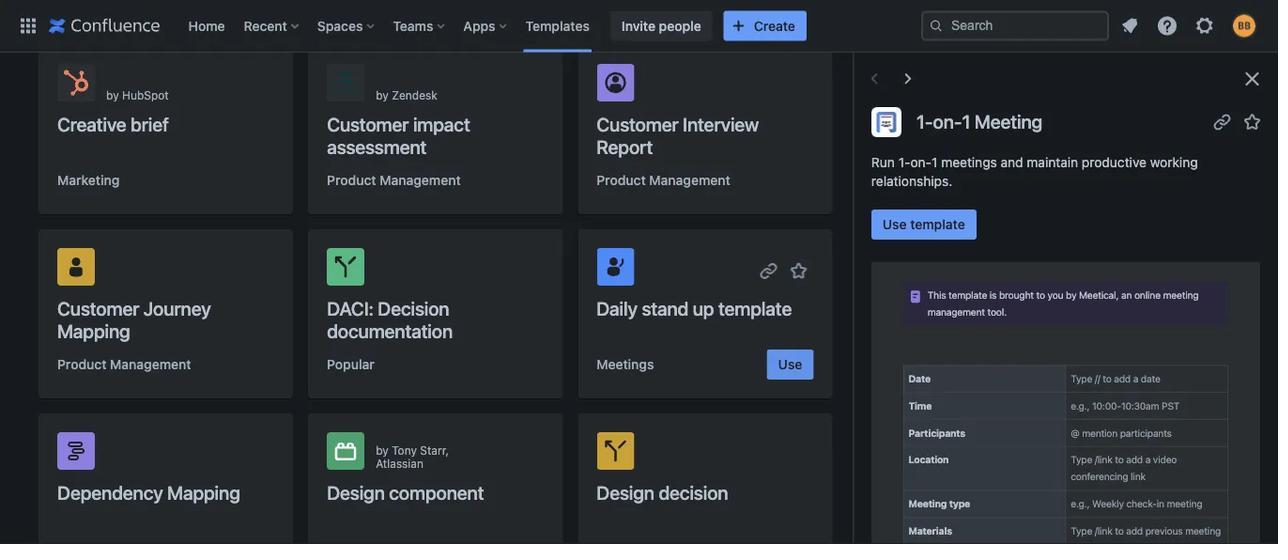 Task type: describe. For each thing, give the bounding box(es) containing it.
hubspot
[[122, 88, 169, 101]]

by for design
[[376, 444, 389, 457]]

customer interview report
[[597, 113, 759, 157]]

creative brief
[[57, 113, 169, 135]]

templates link
[[520, 11, 596, 41]]

meeting
[[975, 110, 1043, 133]]

0 horizontal spatial share link image
[[758, 259, 780, 282]]

design component
[[327, 481, 484, 503]]

product for customer interview report
[[597, 172, 646, 188]]

use for use template
[[883, 217, 907, 232]]

1 horizontal spatial 1-
[[917, 110, 933, 133]]

decision
[[378, 297, 450, 319]]

use for use
[[779, 357, 803, 372]]

by for creative
[[106, 88, 119, 101]]

help icon image
[[1157, 15, 1179, 37]]

apps button
[[458, 11, 515, 41]]

create
[[754, 18, 796, 33]]

maintain
[[1027, 155, 1079, 170]]

management for assessment
[[380, 172, 461, 188]]

people
[[659, 18, 702, 33]]

on- inside run 1-on-1 meetings and maintain productive working relationships.
[[911, 155, 932, 170]]

apps
[[464, 18, 496, 33]]

zendesk
[[392, 88, 438, 101]]

journey
[[144, 297, 211, 319]]

product management button for report
[[597, 171, 731, 190]]

daci:
[[327, 297, 374, 319]]

invite
[[622, 18, 656, 33]]

next template image
[[897, 68, 919, 90]]

atlassian
[[376, 457, 424, 470]]

documentation
[[327, 320, 453, 342]]

product management button for mapping
[[57, 355, 191, 374]]

tony
[[392, 444, 417, 457]]

meetings
[[597, 357, 654, 372]]

impact
[[413, 113, 471, 135]]

0 vertical spatial share link image
[[1211, 110, 1234, 133]]

productive
[[1082, 155, 1147, 170]]

use template button
[[871, 210, 977, 240]]

and
[[1001, 155, 1023, 170]]

product for customer impact assessment
[[327, 172, 376, 188]]

settings icon image
[[1194, 15, 1217, 37]]

template inside button
[[910, 217, 965, 232]]

invite people
[[622, 18, 702, 33]]

by tony starr, atlassian
[[376, 444, 449, 470]]

marketing
[[57, 172, 120, 188]]

use button
[[767, 350, 814, 380]]

appswitcher icon image
[[17, 15, 39, 37]]

decision
[[659, 481, 729, 503]]

by zendesk
[[376, 88, 438, 101]]

banner containing home
[[0, 0, 1279, 53]]

notification icon image
[[1119, 15, 1142, 37]]

popular button
[[327, 355, 375, 374]]

mapping inside customer journey mapping
[[57, 320, 130, 342]]

stand
[[642, 297, 689, 319]]

teams
[[393, 18, 434, 33]]

management for mapping
[[110, 357, 191, 372]]

templates
[[526, 18, 590, 33]]



Task type: vqa. For each thing, say whether or not it's contained in the screenshot.
MANAGEMENT corresponding to Mapping
yes



Task type: locate. For each thing, give the bounding box(es) containing it.
dependency
[[57, 481, 163, 503]]

design decision
[[597, 481, 729, 503]]

report
[[597, 135, 653, 157]]

star daily stand up template image
[[788, 259, 810, 282]]

management down customer interview report in the top of the page
[[650, 172, 731, 188]]

customer impact assessment
[[327, 113, 471, 157]]

product management for assessment
[[327, 172, 461, 188]]

0 horizontal spatial 1-
[[899, 155, 911, 170]]

design decision button
[[578, 413, 833, 544]]

2 horizontal spatial management
[[650, 172, 731, 188]]

customer inside "customer impact assessment"
[[327, 113, 409, 135]]

1 horizontal spatial product management button
[[327, 171, 461, 190]]

dependency mapping button
[[39, 413, 293, 544]]

1 up meetings
[[962, 110, 971, 133]]

1 up relationships.
[[932, 155, 938, 170]]

product management down customer interview report in the top of the page
[[597, 172, 731, 188]]

management down "customer impact assessment"
[[380, 172, 461, 188]]

0 vertical spatial use
[[883, 217, 907, 232]]

product management down customer journey mapping
[[57, 357, 191, 372]]

customer left journey on the left of the page
[[57, 297, 139, 319]]

share link image left star daily stand up template icon
[[758, 259, 780, 282]]

customer inside customer journey mapping
[[57, 297, 139, 319]]

mapping
[[57, 320, 130, 342], [167, 481, 240, 503]]

1 vertical spatial on-
[[911, 155, 932, 170]]

management
[[380, 172, 461, 188], [650, 172, 731, 188], [110, 357, 191, 372]]

run 1-on-1 meetings and maintain productive working relationships.
[[871, 155, 1198, 189]]

component
[[389, 481, 484, 503]]

customer inside customer interview report
[[597, 113, 679, 135]]

product down assessment
[[327, 172, 376, 188]]

daily stand up template
[[597, 297, 792, 319]]

management down customer journey mapping
[[110, 357, 191, 372]]

daci: decision documentation
[[327, 297, 453, 342]]

product for customer journey mapping
[[57, 357, 107, 372]]

global element
[[11, 0, 922, 52]]

by left tony
[[376, 444, 389, 457]]

starr,
[[420, 444, 449, 457]]

brief
[[131, 113, 169, 135]]

0 horizontal spatial management
[[110, 357, 191, 372]]

design left decision on the bottom of the page
[[597, 481, 655, 503]]

0 vertical spatial 1-
[[917, 110, 933, 133]]

0 vertical spatial mapping
[[57, 320, 130, 342]]

customer for assessment
[[327, 113, 409, 135]]

1-on-1 meeting
[[917, 110, 1043, 133]]

by hubspot
[[106, 88, 169, 101]]

home link
[[183, 11, 231, 41]]

design down atlassian
[[327, 481, 385, 503]]

confluence image
[[49, 15, 160, 37], [49, 15, 160, 37]]

assessment
[[327, 135, 427, 157]]

management for report
[[650, 172, 731, 188]]

1 horizontal spatial template
[[910, 217, 965, 232]]

marketing button
[[57, 171, 120, 190]]

0 vertical spatial template
[[910, 217, 965, 232]]

dependency mapping
[[57, 481, 240, 503]]

product management
[[327, 172, 461, 188], [597, 172, 731, 188], [57, 357, 191, 372]]

design
[[327, 481, 385, 503], [597, 481, 655, 503]]

0 horizontal spatial mapping
[[57, 320, 130, 342]]

by up 'creative brief'
[[106, 88, 119, 101]]

1 horizontal spatial product management
[[327, 172, 461, 188]]

invite people button
[[611, 11, 713, 41]]

product down report
[[597, 172, 646, 188]]

2 horizontal spatial product management button
[[597, 171, 731, 190]]

teams button
[[388, 11, 452, 41]]

customer for report
[[597, 113, 679, 135]]

1-
[[917, 110, 933, 133], [899, 155, 911, 170]]

create button
[[724, 11, 807, 41]]

0 vertical spatial 1
[[962, 110, 971, 133]]

by for customer
[[376, 88, 389, 101]]

search image
[[929, 18, 944, 33]]

on- up meetings
[[933, 110, 962, 133]]

0 horizontal spatial customer
[[57, 297, 139, 319]]

by inside by tony starr, atlassian
[[376, 444, 389, 457]]

use
[[883, 217, 907, 232], [779, 357, 803, 372]]

meetings button
[[597, 355, 654, 374]]

spaces button
[[312, 11, 382, 41]]

product management down assessment
[[327, 172, 461, 188]]

1 horizontal spatial management
[[380, 172, 461, 188]]

product management button
[[327, 171, 461, 190], [597, 171, 731, 190], [57, 355, 191, 374]]

design for design component
[[327, 481, 385, 503]]

1 vertical spatial 1
[[932, 155, 938, 170]]

mapping inside dependency mapping button
[[167, 481, 240, 503]]

banner
[[0, 0, 1279, 53]]

use template
[[883, 217, 965, 232]]

1- down next template 'image'
[[917, 110, 933, 133]]

0 horizontal spatial on-
[[911, 155, 932, 170]]

1- inside run 1-on-1 meetings and maintain productive working relationships.
[[899, 155, 911, 170]]

1 design from the left
[[327, 481, 385, 503]]

0 horizontal spatial use
[[779, 357, 803, 372]]

1 horizontal spatial 1
[[962, 110, 971, 133]]

0 horizontal spatial 1
[[932, 155, 938, 170]]

1 inside run 1-on-1 meetings and maintain productive working relationships.
[[932, 155, 938, 170]]

2 design from the left
[[597, 481, 655, 503]]

0 horizontal spatial product
[[57, 357, 107, 372]]

by
[[106, 88, 119, 101], [376, 88, 389, 101], [376, 444, 389, 457]]

product management button down assessment
[[327, 171, 461, 190]]

1 horizontal spatial use
[[883, 217, 907, 232]]

product management button for assessment
[[327, 171, 461, 190]]

1
[[962, 110, 971, 133], [932, 155, 938, 170]]

0 horizontal spatial template
[[719, 297, 792, 319]]

customer up assessment
[[327, 113, 409, 135]]

product down customer journey mapping
[[57, 357, 107, 372]]

spaces
[[317, 18, 363, 33]]

customer journey mapping
[[57, 297, 211, 342]]

run
[[871, 155, 895, 170]]

1- up relationships.
[[899, 155, 911, 170]]

2 horizontal spatial customer
[[597, 113, 679, 135]]

daily
[[597, 297, 638, 319]]

1 vertical spatial template
[[719, 297, 792, 319]]

0 horizontal spatial product management button
[[57, 355, 191, 374]]

1 horizontal spatial on-
[[933, 110, 962, 133]]

on-
[[933, 110, 962, 133], [911, 155, 932, 170]]

share link image left star 1-on-1 meeting image
[[1211, 110, 1234, 133]]

working
[[1150, 155, 1198, 170]]

popular
[[327, 357, 375, 372]]

meetings
[[941, 155, 997, 170]]

1 horizontal spatial share link image
[[1211, 110, 1234, 133]]

customer up report
[[597, 113, 679, 135]]

design for design decision
[[597, 481, 655, 503]]

1 vertical spatial mapping
[[167, 481, 240, 503]]

recent
[[244, 18, 287, 33]]

creative
[[57, 113, 126, 135]]

customer
[[327, 113, 409, 135], [597, 113, 679, 135], [57, 297, 139, 319]]

interview
[[683, 113, 759, 135]]

template right "up"
[[719, 297, 792, 319]]

share link image
[[1211, 110, 1234, 133], [758, 259, 780, 282]]

design inside button
[[597, 481, 655, 503]]

previous template image
[[863, 68, 886, 90]]

template down relationships.
[[910, 217, 965, 232]]

Search field
[[922, 11, 1110, 41]]

home
[[188, 18, 225, 33]]

template
[[910, 217, 965, 232], [719, 297, 792, 319]]

relationships.
[[871, 173, 953, 189]]

product management button down customer interview report in the top of the page
[[597, 171, 731, 190]]

use inside button
[[779, 357, 803, 372]]

close image
[[1241, 68, 1264, 90]]

recent button
[[238, 11, 306, 41]]

by left zendesk
[[376, 88, 389, 101]]

customer for mapping
[[57, 297, 139, 319]]

1 horizontal spatial mapping
[[167, 481, 240, 503]]

use inside button
[[883, 217, 907, 232]]

1 horizontal spatial design
[[597, 481, 655, 503]]

0 horizontal spatial design
[[327, 481, 385, 503]]

product management for mapping
[[57, 357, 191, 372]]

2 horizontal spatial product
[[597, 172, 646, 188]]

0 vertical spatial on-
[[933, 110, 962, 133]]

product
[[327, 172, 376, 188], [597, 172, 646, 188], [57, 357, 107, 372]]

product management for report
[[597, 172, 731, 188]]

1 vertical spatial 1-
[[899, 155, 911, 170]]

1 horizontal spatial customer
[[327, 113, 409, 135]]

0 horizontal spatial product management
[[57, 357, 191, 372]]

1 vertical spatial use
[[779, 357, 803, 372]]

star 1-on-1 meeting image
[[1241, 110, 1264, 133]]

up
[[693, 297, 715, 319]]

on- up relationships.
[[911, 155, 932, 170]]

1 vertical spatial share link image
[[758, 259, 780, 282]]

1 horizontal spatial product
[[327, 172, 376, 188]]

product management button down customer journey mapping
[[57, 355, 191, 374]]

2 horizontal spatial product management
[[597, 172, 731, 188]]



